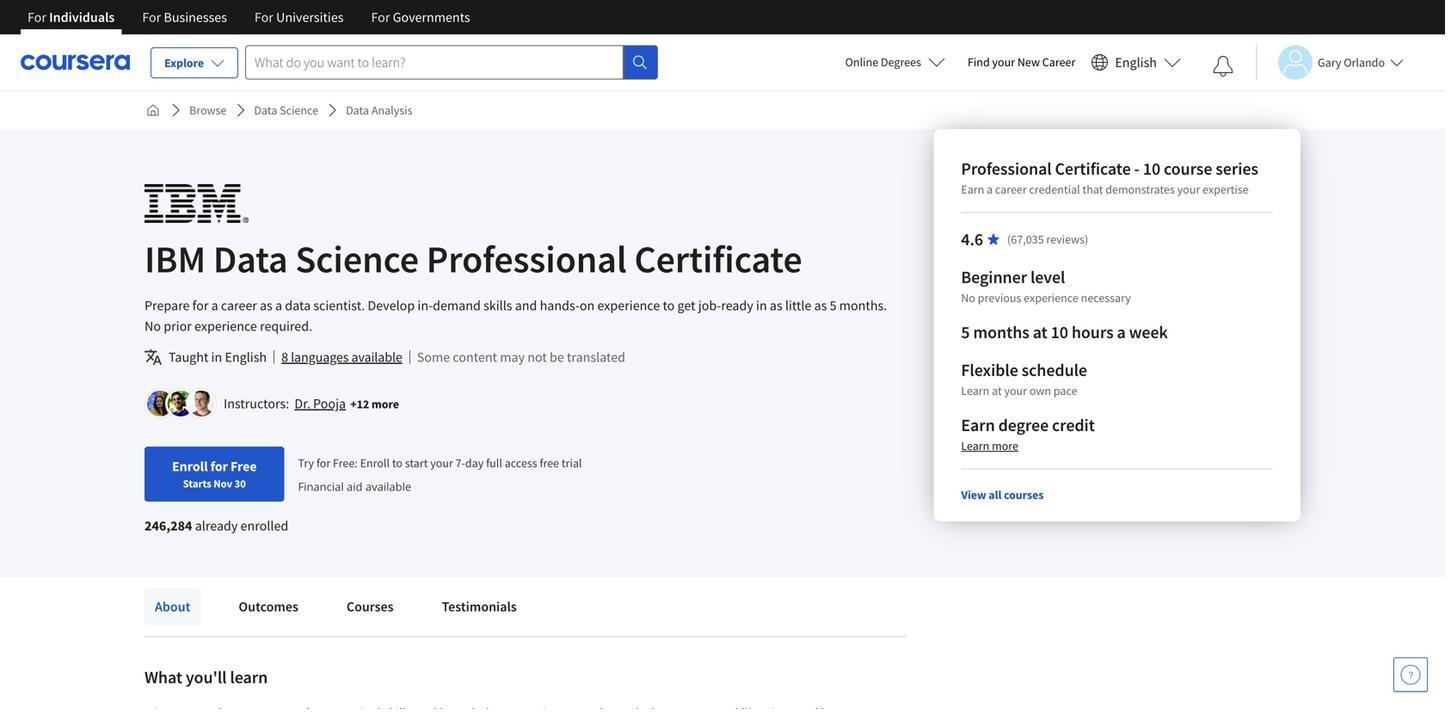 Task type: locate. For each thing, give the bounding box(es) containing it.
science up scientist.
[[295, 235, 419, 283]]

flexible schedule learn at your own pace
[[961, 359, 1088, 398]]

as right little
[[815, 297, 827, 314]]

1 as from the left
[[260, 297, 273, 314]]

in inside prepare for a career as a data scientist. develop in-demand skills and hands-on experience to get job-ready in as little as 5 months. no prior experience required.
[[756, 297, 767, 314]]

to left start
[[392, 455, 403, 470]]

1 vertical spatial more
[[992, 438, 1019, 453]]

enroll up starts
[[172, 458, 208, 475]]

your inside professional certificate - 10 course series earn a career credential that demonstrates your expertise
[[1178, 182, 1201, 197]]

2 earn from the top
[[961, 414, 995, 436]]

start
[[405, 455, 428, 470]]

your inside try for free: enroll to start your 7-day full access free trial financial aid available
[[430, 455, 453, 470]]

free
[[540, 455, 559, 470]]

1 horizontal spatial 10
[[1143, 158, 1161, 179]]

more right +12
[[372, 396, 399, 412]]

career up taught in english
[[221, 297, 257, 314]]

experience down level
[[1024, 290, 1079, 305]]

skills
[[484, 297, 512, 314]]

ready
[[721, 297, 754, 314]]

as
[[260, 297, 273, 314], [770, 297, 783, 314], [815, 297, 827, 314]]

prior
[[164, 318, 192, 335]]

0 vertical spatial professional
[[961, 158, 1052, 179]]

earn up 4.6
[[961, 182, 985, 197]]

english
[[1115, 54, 1157, 71], [225, 348, 267, 366]]

5 left months
[[961, 321, 970, 343]]

learn
[[961, 383, 990, 398], [961, 438, 990, 453]]

your down course
[[1178, 182, 1201, 197]]

as left little
[[770, 297, 783, 314]]

professional up credential
[[961, 158, 1052, 179]]

enroll right free: on the left bottom
[[360, 455, 390, 470]]

1 vertical spatial 5
[[961, 321, 970, 343]]

that
[[1083, 182, 1104, 197]]

0 vertical spatial at
[[1033, 321, 1048, 343]]

earn
[[961, 182, 985, 197], [961, 414, 995, 436]]

romeo kienzler image
[[168, 391, 194, 416]]

more down degree
[[992, 438, 1019, 453]]

1 earn from the top
[[961, 182, 985, 197]]

find your new career
[[968, 54, 1076, 70]]

for left universities
[[255, 9, 273, 26]]

enrolled
[[241, 517, 289, 534]]

reviews)
[[1047, 231, 1089, 247]]

career inside prepare for a career as a data scientist. develop in-demand skills and hands-on experience to get job-ready in as little as 5 months. no prior experience required.
[[221, 297, 257, 314]]

data for data analysis
[[346, 102, 369, 118]]

2 horizontal spatial experience
[[1024, 290, 1079, 305]]

joseph santarcangelo image
[[188, 391, 214, 416]]

to inside prepare for a career as a data scientist. develop in-demand skills and hands-on experience to get job-ready in as little as 5 months. no prior experience required.
[[663, 297, 675, 314]]

earn up the learn more link
[[961, 414, 995, 436]]

1 horizontal spatial career
[[996, 182, 1027, 197]]

to inside try for free: enroll to start your 7-day full access free trial financial aid available
[[392, 455, 403, 470]]

analysis
[[372, 102, 413, 118]]

professional up and
[[427, 235, 627, 283]]

1 vertical spatial certificate
[[635, 235, 803, 283]]

english left 8
[[225, 348, 267, 366]]

0 vertical spatial learn
[[961, 383, 990, 398]]

beginner level no previous experience necessary
[[961, 266, 1131, 305]]

data science link
[[247, 95, 325, 126]]

home image
[[146, 103, 160, 117]]

help center image
[[1401, 664, 1421, 685]]

1 horizontal spatial at
[[1033, 321, 1048, 343]]

develop
[[368, 297, 415, 314]]

earn inside professional certificate - 10 course series earn a career credential that demonstrates your expertise
[[961, 182, 985, 197]]

0 horizontal spatial no
[[145, 318, 161, 335]]

10 left hours
[[1051, 321, 1069, 343]]

for for governments
[[371, 9, 390, 26]]

a left credential
[[987, 182, 993, 197]]

0 vertical spatial available
[[351, 348, 403, 366]]

0 horizontal spatial english
[[225, 348, 267, 366]]

science left the data analysis
[[280, 102, 318, 118]]

in-
[[418, 297, 433, 314]]

experience up taught in english
[[194, 318, 257, 335]]

1 horizontal spatial english
[[1115, 54, 1157, 71]]

learn up view
[[961, 438, 990, 453]]

a right prepare
[[211, 297, 218, 314]]

taught in english
[[169, 348, 267, 366]]

professional certificate - 10 course series earn a career credential that demonstrates your expertise
[[961, 158, 1259, 197]]

may
[[500, 348, 525, 366]]

4 for from the left
[[371, 9, 390, 26]]

in right taught
[[211, 348, 222, 366]]

data up data
[[213, 235, 288, 283]]

instructors:
[[224, 395, 289, 412]]

for
[[28, 9, 46, 26], [142, 9, 161, 26], [255, 9, 273, 26], [371, 9, 390, 26]]

week
[[1129, 321, 1168, 343]]

your right find in the top right of the page
[[993, 54, 1015, 70]]

1 vertical spatial no
[[145, 318, 161, 335]]

0 horizontal spatial as
[[260, 297, 273, 314]]

2 for from the left
[[142, 9, 161, 26]]

1 vertical spatial available
[[366, 479, 411, 494]]

career left credential
[[996, 182, 1027, 197]]

your left 7-
[[430, 455, 453, 470]]

+12
[[350, 396, 369, 412]]

0 horizontal spatial career
[[221, 297, 257, 314]]

1 horizontal spatial no
[[961, 290, 976, 305]]

10 inside professional certificate - 10 course series earn a career credential that demonstrates your expertise
[[1143, 158, 1161, 179]]

in right ready at the top
[[756, 297, 767, 314]]

0 horizontal spatial experience
[[194, 318, 257, 335]]

10 right -
[[1143, 158, 1161, 179]]

find
[[968, 54, 990, 70]]

1 horizontal spatial certificate
[[1055, 158, 1131, 179]]

0 vertical spatial to
[[663, 297, 675, 314]]

2 learn from the top
[[961, 438, 990, 453]]

more inside earn degree credit learn more
[[992, 438, 1019, 453]]

about link
[[145, 588, 201, 626]]

for right try
[[317, 455, 331, 470]]

full
[[486, 455, 502, 470]]

data left 'analysis'
[[346, 102, 369, 118]]

2 horizontal spatial for
[[317, 455, 331, 470]]

1 horizontal spatial professional
[[961, 158, 1052, 179]]

1 horizontal spatial to
[[663, 297, 675, 314]]

beginner
[[961, 266, 1027, 288]]

0 horizontal spatial enroll
[[172, 458, 208, 475]]

at
[[1033, 321, 1048, 343], [992, 383, 1002, 398]]

your inside find your new career link
[[993, 54, 1015, 70]]

0 vertical spatial no
[[961, 290, 976, 305]]

outcomes link
[[228, 588, 309, 626]]

1 horizontal spatial enroll
[[360, 455, 390, 470]]

1 for from the left
[[28, 9, 46, 26]]

at down flexible
[[992, 383, 1002, 398]]

for inside the enroll for free starts nov 30
[[211, 458, 228, 475]]

for for businesses
[[142, 9, 161, 26]]

online
[[846, 54, 879, 70]]

available right aid
[[366, 479, 411, 494]]

1 vertical spatial professional
[[427, 235, 627, 283]]

0 horizontal spatial more
[[372, 396, 399, 412]]

1 horizontal spatial in
[[756, 297, 767, 314]]

0 vertical spatial earn
[[961, 182, 985, 197]]

0 vertical spatial 10
[[1143, 158, 1161, 179]]

None search field
[[245, 45, 658, 80]]

in
[[756, 297, 767, 314], [211, 348, 222, 366]]

0 horizontal spatial to
[[392, 455, 403, 470]]

to
[[663, 297, 675, 314], [392, 455, 403, 470]]

professional
[[961, 158, 1052, 179], [427, 235, 627, 283]]

for right prepare
[[192, 297, 209, 314]]

experience right on
[[598, 297, 660, 314]]

necessary
[[1081, 290, 1131, 305]]

0 horizontal spatial 10
[[1051, 321, 1069, 343]]

career
[[996, 182, 1027, 197], [221, 297, 257, 314]]

1 vertical spatial to
[[392, 455, 403, 470]]

learn more link
[[961, 438, 1019, 453]]

for left businesses
[[142, 9, 161, 26]]

view all courses link
[[961, 487, 1044, 503]]

demonstrates
[[1106, 182, 1175, 197]]

browse
[[189, 102, 227, 118]]

for for enroll
[[211, 458, 228, 475]]

0 vertical spatial certificate
[[1055, 158, 1131, 179]]

1 vertical spatial career
[[221, 297, 257, 314]]

series
[[1216, 158, 1259, 179]]

certificate up job-
[[635, 235, 803, 283]]

data for data science
[[254, 102, 277, 118]]

for left 'governments'
[[371, 9, 390, 26]]

learn down flexible
[[961, 383, 990, 398]]

day
[[465, 455, 484, 470]]

0 vertical spatial 5
[[830, 297, 837, 314]]

pooja
[[313, 395, 346, 412]]

more inside the instructors: dr. pooja +12 more
[[372, 396, 399, 412]]

prepare
[[145, 297, 190, 314]]

enroll
[[360, 455, 390, 470], [172, 458, 208, 475]]

for up nov
[[211, 458, 228, 475]]

view all courses
[[961, 487, 1044, 503]]

no inside beginner level no previous experience necessary
[[961, 290, 976, 305]]

governments
[[393, 9, 470, 26]]

view
[[961, 487, 987, 503]]

1 vertical spatial learn
[[961, 438, 990, 453]]

certificate inside professional certificate - 10 course series earn a career credential that demonstrates your expertise
[[1055, 158, 1131, 179]]

1 learn from the top
[[961, 383, 990, 398]]

1 horizontal spatial as
[[770, 297, 783, 314]]

1 vertical spatial 10
[[1051, 321, 1069, 343]]

10
[[1143, 158, 1161, 179], [1051, 321, 1069, 343]]

1 vertical spatial science
[[295, 235, 419, 283]]

1 vertical spatial at
[[992, 383, 1002, 398]]

a left week
[[1117, 321, 1126, 343]]

2 as from the left
[[770, 297, 783, 314]]

0 horizontal spatial 5
[[830, 297, 837, 314]]

universities
[[276, 9, 344, 26]]

data analysis link
[[339, 95, 419, 126]]

your left own
[[1005, 383, 1027, 398]]

0 horizontal spatial for
[[192, 297, 209, 314]]

certificate up that
[[1055, 158, 1131, 179]]

0 vertical spatial in
[[756, 297, 767, 314]]

experience
[[1024, 290, 1079, 305], [598, 297, 660, 314], [194, 318, 257, 335]]

certificate
[[1055, 158, 1131, 179], [635, 235, 803, 283]]

prepare for a career as a data scientist. develop in-demand skills and hands-on experience to get job-ready in as little as 5 months. no prior experience required.
[[145, 297, 887, 335]]

for left 'individuals' in the left top of the page
[[28, 9, 46, 26]]

new
[[1018, 54, 1040, 70]]

no left prior
[[145, 318, 161, 335]]

financial aid available button
[[298, 479, 411, 494]]

(67,035 reviews)
[[1008, 231, 1089, 247]]

data right browse link
[[254, 102, 277, 118]]

available up +12 more button
[[351, 348, 403, 366]]

2 horizontal spatial as
[[815, 297, 827, 314]]

learn inside earn degree credit learn more
[[961, 438, 990, 453]]

0 horizontal spatial in
[[211, 348, 222, 366]]

1 horizontal spatial for
[[211, 458, 228, 475]]

0 vertical spatial more
[[372, 396, 399, 412]]

to left get
[[663, 297, 675, 314]]

1 vertical spatial english
[[225, 348, 267, 366]]

5 left 'months.'
[[830, 297, 837, 314]]

0 vertical spatial english
[[1115, 54, 1157, 71]]

career
[[1043, 54, 1076, 70]]

banner navigation
[[14, 0, 484, 34]]

a left data
[[275, 297, 282, 314]]

no left previous
[[961, 290, 976, 305]]

explore button
[[151, 47, 238, 78]]

0 horizontal spatial at
[[992, 383, 1002, 398]]

for inside prepare for a career as a data scientist. develop in-demand skills and hands-on experience to get job-ready in as little as 5 months. no prior experience required.
[[192, 297, 209, 314]]

try
[[298, 455, 314, 470]]

1 vertical spatial earn
[[961, 414, 995, 436]]

as up required.
[[260, 297, 273, 314]]

english right the career
[[1115, 54, 1157, 71]]

3 for from the left
[[255, 9, 273, 26]]

0 vertical spatial career
[[996, 182, 1027, 197]]

for inside try for free: enroll to start your 7-day full access free trial financial aid available
[[317, 455, 331, 470]]

credential
[[1030, 182, 1081, 197]]

1 horizontal spatial more
[[992, 438, 1019, 453]]

at right months
[[1033, 321, 1048, 343]]



Task type: vqa. For each thing, say whether or not it's contained in the screenshot.
18, related to Submit your application by December 18, 2023
no



Task type: describe. For each thing, give the bounding box(es) containing it.
a inside professional certificate - 10 course series earn a career credential that demonstrates your expertise
[[987, 182, 993, 197]]

professional inside professional certificate - 10 course series earn a career credential that demonstrates your expertise
[[961, 158, 1052, 179]]

1 vertical spatial in
[[211, 348, 222, 366]]

own
[[1030, 383, 1052, 398]]

little
[[786, 297, 812, 314]]

financial
[[298, 479, 344, 494]]

gary
[[1318, 55, 1342, 70]]

and
[[515, 297, 537, 314]]

starts
[[183, 477, 211, 490]]

instructors: dr. pooja +12 more
[[224, 395, 399, 412]]

for for try
[[317, 455, 331, 470]]

30
[[234, 477, 246, 490]]

access
[[505, 455, 537, 470]]

ibm image
[[145, 184, 249, 223]]

ibm data science professional certificate
[[145, 235, 803, 283]]

for for universities
[[255, 9, 273, 26]]

degrees
[[881, 54, 922, 70]]

degree
[[999, 414, 1049, 436]]

content
[[453, 348, 497, 366]]

some content may not be translated
[[417, 348, 626, 366]]

246,284 already enrolled
[[145, 517, 289, 534]]

dr. pooja image
[[147, 391, 173, 416]]

courses link
[[336, 588, 404, 626]]

0 horizontal spatial certificate
[[635, 235, 803, 283]]

about
[[155, 598, 191, 615]]

for businesses
[[142, 9, 227, 26]]

coursera image
[[21, 48, 130, 76]]

data science
[[254, 102, 318, 118]]

online degrees button
[[832, 43, 959, 81]]

available inside try for free: enroll to start your 7-day full access free trial financial aid available
[[366, 479, 411, 494]]

learn inside flexible schedule learn at your own pace
[[961, 383, 990, 398]]

free:
[[333, 455, 358, 470]]

testimonials link
[[432, 588, 527, 626]]

get
[[678, 297, 696, 314]]

courses
[[347, 598, 394, 615]]

0 vertical spatial science
[[280, 102, 318, 118]]

demand
[[433, 297, 481, 314]]

for for individuals
[[28, 9, 46, 26]]

aid
[[347, 479, 363, 494]]

What do you want to learn? text field
[[245, 45, 624, 80]]

course
[[1164, 158, 1213, 179]]

orlando
[[1344, 55, 1385, 70]]

experience inside beginner level no previous experience necessary
[[1024, 290, 1079, 305]]

10 for at
[[1051, 321, 1069, 343]]

required.
[[260, 318, 312, 335]]

what
[[145, 666, 182, 688]]

outcomes
[[239, 598, 298, 615]]

show notifications image
[[1213, 56, 1234, 77]]

8 languages available
[[281, 348, 403, 366]]

for universities
[[255, 9, 344, 26]]

translated
[[567, 348, 626, 366]]

nov
[[214, 477, 232, 490]]

you'll
[[186, 666, 227, 688]]

months.
[[840, 297, 887, 314]]

previous
[[978, 290, 1022, 305]]

job-
[[699, 297, 721, 314]]

for governments
[[371, 9, 470, 26]]

8
[[281, 348, 288, 366]]

for individuals
[[28, 9, 115, 26]]

career inside professional certificate - 10 course series earn a career credential that demonstrates your expertise
[[996, 182, 1027, 197]]

1 horizontal spatial experience
[[598, 297, 660, 314]]

schedule
[[1022, 359, 1088, 381]]

individuals
[[49, 9, 115, 26]]

already
[[195, 517, 238, 534]]

english inside "english" button
[[1115, 54, 1157, 71]]

3 as from the left
[[815, 297, 827, 314]]

what you'll learn
[[145, 666, 268, 688]]

pace
[[1054, 383, 1078, 398]]

online degrees
[[846, 54, 922, 70]]

more for pooja
[[372, 396, 399, 412]]

learn
[[230, 666, 268, 688]]

no inside prepare for a career as a data scientist. develop in-demand skills and hands-on experience to get job-ready in as little as 5 months. no prior experience required.
[[145, 318, 161, 335]]

enroll for free starts nov 30
[[172, 458, 257, 490]]

gary orlando
[[1318, 55, 1385, 70]]

courses
[[1004, 487, 1044, 503]]

browse link
[[182, 95, 233, 126]]

10 for -
[[1143, 158, 1161, 179]]

enroll inside try for free: enroll to start your 7-day full access free trial financial aid available
[[360, 455, 390, 470]]

data analysis
[[346, 102, 413, 118]]

hours
[[1072, 321, 1114, 343]]

trial
[[562, 455, 582, 470]]

enroll inside the enroll for free starts nov 30
[[172, 458, 208, 475]]

0 horizontal spatial professional
[[427, 235, 627, 283]]

try for free: enroll to start your 7-day full access free trial financial aid available
[[298, 455, 582, 494]]

english button
[[1084, 34, 1188, 90]]

5 months at 10 hours a week
[[961, 321, 1168, 343]]

some
[[417, 348, 450, 366]]

level
[[1031, 266, 1066, 288]]

5 inside prepare for a career as a data scientist. develop in-demand skills and hands-on experience to get job-ready in as little as 5 months. no prior experience required.
[[830, 297, 837, 314]]

ibm
[[145, 235, 206, 283]]

not
[[528, 348, 547, 366]]

more for credit
[[992, 438, 1019, 453]]

-
[[1135, 158, 1140, 179]]

8 languages available button
[[281, 347, 403, 367]]

dr.
[[295, 395, 311, 412]]

4.6
[[961, 228, 984, 250]]

1 horizontal spatial 5
[[961, 321, 970, 343]]

credit
[[1052, 414, 1095, 436]]

for for prepare
[[192, 297, 209, 314]]

expertise
[[1203, 182, 1249, 197]]

earn inside earn degree credit learn more
[[961, 414, 995, 436]]

+12 more button
[[350, 395, 399, 413]]

explore
[[164, 55, 204, 71]]

your inside flexible schedule learn at your own pace
[[1005, 383, 1027, 398]]

7-
[[456, 455, 465, 470]]

available inside button
[[351, 348, 403, 366]]

at inside flexible schedule learn at your own pace
[[992, 383, 1002, 398]]

businesses
[[164, 9, 227, 26]]



